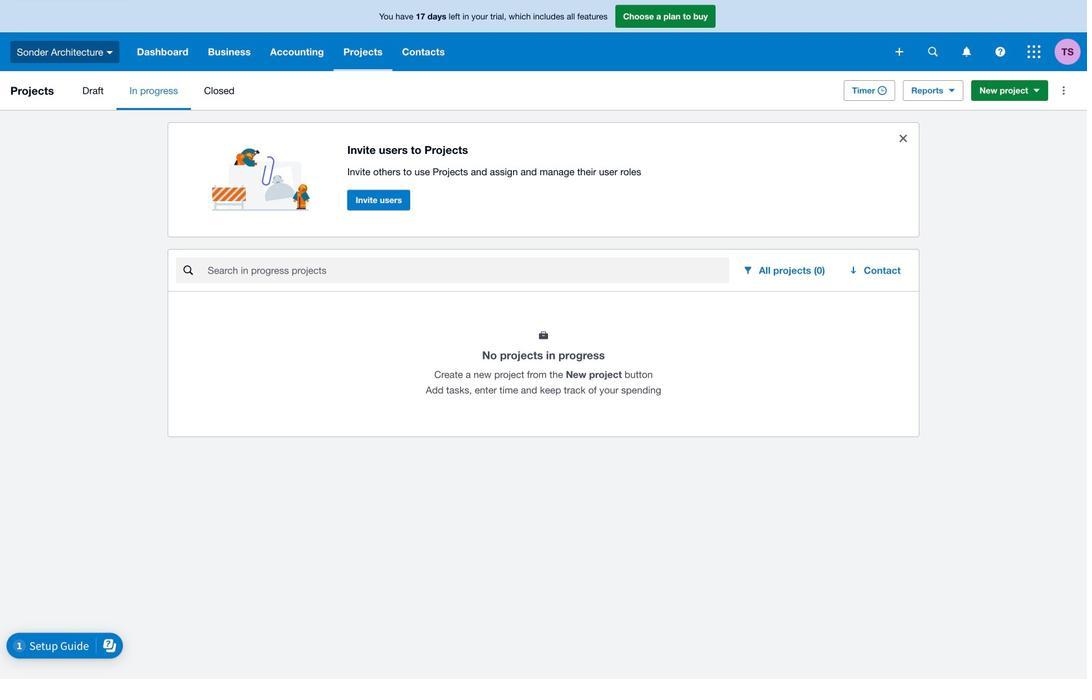 Task type: vqa. For each thing, say whether or not it's contained in the screenshot.
Clear Image
yes



Task type: describe. For each thing, give the bounding box(es) containing it.
clear image
[[891, 126, 916, 151]]

invite users to projects image
[[212, 133, 316, 211]]

Search in progress projects search field
[[206, 258, 729, 283]]

more options image
[[1051, 78, 1077, 104]]



Task type: locate. For each thing, give the bounding box(es) containing it.
1 horizontal spatial svg image
[[1028, 45, 1041, 58]]

svg image
[[1028, 45, 1041, 58], [928, 47, 938, 57]]

svg image
[[963, 47, 971, 57], [996, 47, 1005, 57], [896, 48, 904, 56], [107, 51, 113, 54]]

banner
[[0, 0, 1087, 71]]

0 horizontal spatial svg image
[[928, 47, 938, 57]]



